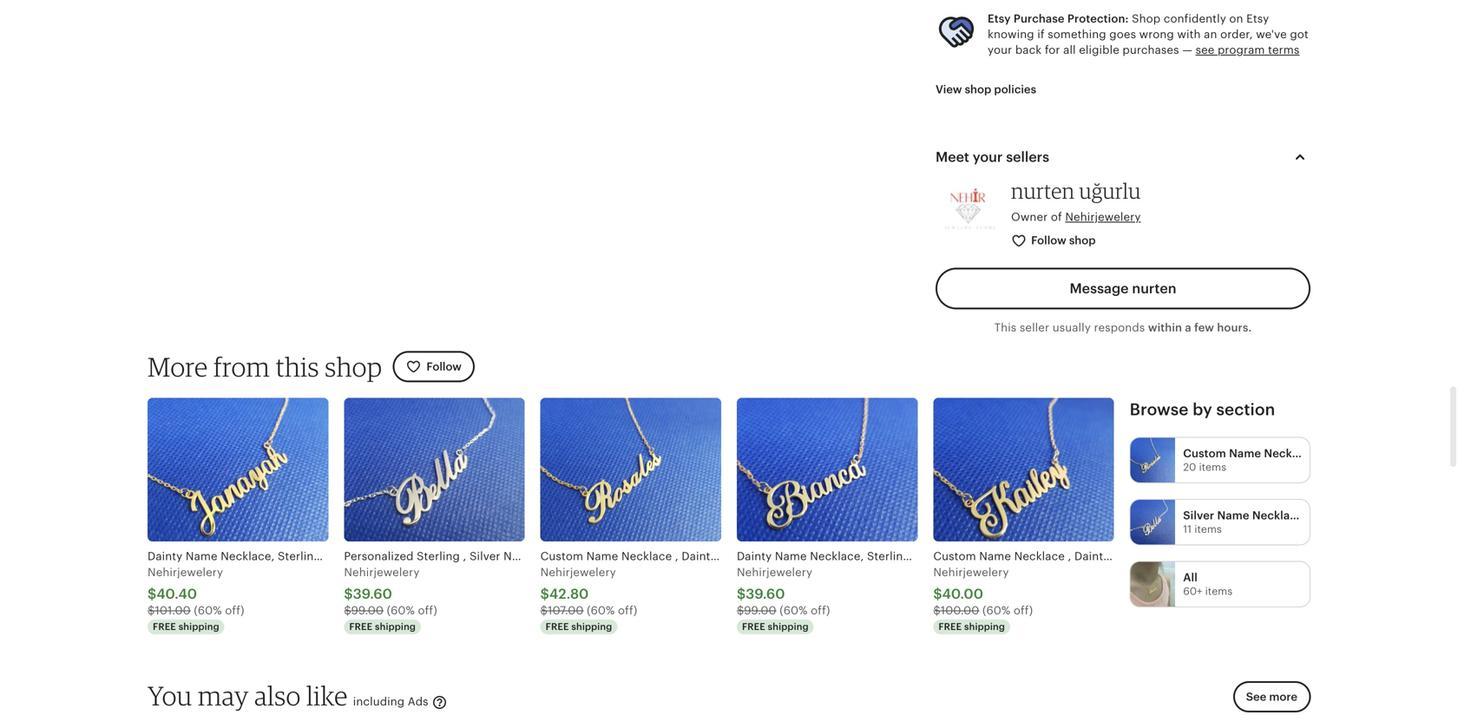 Task type: locate. For each thing, give the bounding box(es) containing it.
5 shipping from the left
[[964, 622, 1005, 632]]

name
[[1229, 447, 1261, 460], [1217, 509, 1249, 522]]

etsy up we've
[[1246, 12, 1269, 25]]

nehirjewelery
[[1065, 210, 1141, 224], [148, 566, 223, 579], [344, 566, 420, 579], [540, 566, 616, 579], [737, 566, 813, 579], [933, 566, 1009, 579]]

etsy up knowing at the right of the page
[[988, 12, 1011, 25]]

4 free from the left
[[742, 622, 765, 632]]

1 vertical spatial shop
[[1069, 234, 1096, 247]]

terms
[[1268, 44, 1300, 57]]

1 horizontal spatial shop
[[965, 83, 991, 96]]

off) inside nehirjewelery $ 40.00 $ 100.00 (60% off) free shipping
[[1014, 604, 1033, 617]]

0 vertical spatial follow
[[1031, 234, 1066, 247]]

custom name necklace , dainty name necklace , personalized jewelry , personalized name necklace , silver name necklace , name necklace gold image for 40.00
[[933, 398, 1114, 542]]

custom name necklace 20 items
[[1183, 447, 1315, 473]]

1 vertical spatial your
[[973, 149, 1003, 165]]

program
[[1218, 44, 1265, 57]]

3 (60% from the left
[[587, 604, 615, 617]]

2 vertical spatial shop
[[325, 351, 382, 383]]

nehirjewelery $ 39.60 $ 99.00 (60% off) free shipping for dainty name necklace, sterling silver name necklace, personalized name necklace, valentine's day gift, gift for her, custom name necklace image associated with 39.60
[[737, 566, 830, 632]]

nehirjewelery inside nehirjewelery $ 40.00 $ 100.00 (60% off) free shipping
[[933, 566, 1009, 579]]

dainty name necklace, sterling silver name necklace, personalized name necklace, valentine's day gift, gift for her, custom name necklace image for 39.60
[[737, 398, 918, 542]]

1 vertical spatial nurten
[[1132, 281, 1176, 296]]

1 vertical spatial items
[[1194, 523, 1222, 535]]

browse
[[1130, 400, 1189, 419]]

nehirjewelery for custom name necklace , dainty name necklace , personalized jewelry , personalized name necklace , silver name necklace , name necklace gold "image" for 42.80
[[540, 566, 616, 579]]

(60% inside nehirjewelery $ 42.80 $ 107.00 (60% off) free shipping
[[587, 604, 615, 617]]

free for 40.00's custom name necklace , dainty name necklace , personalized jewelry , personalized name necklace , silver name necklace , name necklace gold "image"
[[938, 622, 962, 632]]

wrong
[[1139, 28, 1174, 41]]

shipping inside nehirjewelery $ 40.00 $ 100.00 (60% off) free shipping
[[964, 622, 1005, 632]]

99.00 for dainty name necklace, sterling silver name necklace, personalized name necklace, valentine's day gift, gift for her, custom name necklace image associated with 39.60
[[744, 604, 777, 617]]

follow shop button
[[998, 225, 1111, 257]]

2 off) from the left
[[418, 604, 437, 617]]

necklace down section
[[1264, 447, 1315, 460]]

free for custom name necklace , dainty name necklace , personalized jewelry , personalized name necklace , silver name necklace , name necklace gold "image" for 42.80
[[546, 622, 569, 632]]

0 vertical spatial items
[[1199, 461, 1226, 473]]

2 horizontal spatial shop
[[1069, 234, 1096, 247]]

0 horizontal spatial custom name necklace , dainty name necklace , personalized jewelry , personalized name necklace , silver name necklace , name necklace gold image
[[540, 398, 721, 542]]

necklace inside silver name necklace 11 items
[[1252, 509, 1303, 522]]

more
[[1269, 690, 1298, 703]]

(60%
[[194, 604, 222, 617], [387, 604, 415, 617], [587, 604, 615, 617], [780, 604, 808, 617], [982, 604, 1011, 617]]

0 horizontal spatial 39.60
[[353, 586, 392, 602]]

your right "meet" at the right of page
[[973, 149, 1003, 165]]

etsy
[[988, 12, 1011, 25], [1246, 12, 1269, 25]]

off) inside nehirjewelery $ 40.40 $ 101.00 (60% off) free shipping
[[225, 604, 244, 617]]

nehirjewelery for 40.00's custom name necklace , dainty name necklace , personalized jewelry , personalized name necklace , silver name necklace , name necklace gold "image"
[[933, 566, 1009, 579]]

0 horizontal spatial follow
[[426, 360, 462, 373]]

nurten up owner
[[1011, 178, 1075, 204]]

1 shipping from the left
[[179, 622, 219, 632]]

0 horizontal spatial etsy
[[988, 12, 1011, 25]]

free inside nehirjewelery $ 42.80 $ 107.00 (60% off) free shipping
[[546, 622, 569, 632]]

2 vertical spatial items
[[1205, 586, 1233, 597]]

2 nehirjewelery $ 39.60 $ 99.00 (60% off) free shipping from the left
[[737, 566, 830, 632]]

0 vertical spatial necklace
[[1264, 447, 1315, 460]]

2 shipping from the left
[[375, 622, 416, 632]]

this seller usually responds within a few hours.
[[994, 321, 1252, 334]]

1 dainty name necklace, sterling silver name necklace, personalized name necklace, valentine's day gift, gift for her, custom name necklace image from the left
[[148, 398, 328, 542]]

1 horizontal spatial follow
[[1031, 234, 1066, 247]]

nehirjewelery $ 39.60 $ 99.00 (60% off) free shipping
[[344, 566, 437, 632], [737, 566, 830, 632]]

name right the silver
[[1217, 509, 1249, 522]]

off) for dainty name necklace, sterling silver name necklace, personalized name necklace, valentine's day gift, gift for her, custom name necklace image associated with 39.60
[[811, 604, 830, 617]]

5 (60% from the left
[[982, 604, 1011, 617]]

0 vertical spatial your
[[988, 44, 1012, 57]]

items inside custom name necklace 20 items
[[1199, 461, 1226, 473]]

this
[[994, 321, 1017, 334]]

2 custom name necklace , dainty name necklace , personalized jewelry , personalized name necklace , silver name necklace , name necklace gold image from the left
[[933, 398, 1114, 542]]

1 horizontal spatial nurten
[[1132, 281, 1176, 296]]

0 horizontal spatial shop
[[325, 351, 382, 383]]

nurten up the within
[[1132, 281, 1176, 296]]

39.60
[[353, 586, 392, 602], [746, 586, 785, 602]]

shipping for 40.40's dainty name necklace, sterling silver name necklace, personalized name necklace, valentine's day gift, gift for her, custom name necklace image
[[179, 622, 219, 632]]

2 99.00 from the left
[[744, 604, 777, 617]]

your inside dropdown button
[[973, 149, 1003, 165]]

0 horizontal spatial 99.00
[[351, 604, 384, 617]]

necklace down custom name necklace 20 items
[[1252, 509, 1303, 522]]

4 shipping from the left
[[768, 622, 809, 632]]

name inside silver name necklace 11 items
[[1217, 509, 1249, 522]]

name inside custom name necklace 20 items
[[1229, 447, 1261, 460]]

shipping inside nehirjewelery $ 42.80 $ 107.00 (60% off) free shipping
[[571, 622, 612, 632]]

meet
[[936, 149, 969, 165]]

name right custom
[[1229, 447, 1261, 460]]

necklace
[[1264, 447, 1315, 460], [1252, 509, 1303, 522]]

5 free from the left
[[938, 622, 962, 632]]

0 horizontal spatial nurten
[[1011, 178, 1075, 204]]

follow shop
[[1031, 234, 1096, 247]]

3 free from the left
[[546, 622, 569, 632]]

0 vertical spatial name
[[1229, 447, 1261, 460]]

owner
[[1011, 210, 1048, 224]]

nehirjewelery for dainty name necklace, sterling silver name necklace, personalized name necklace, valentine's day gift, gift for her, custom name necklace image associated with 39.60
[[737, 566, 813, 579]]

99.00
[[351, 604, 384, 617], [744, 604, 777, 617]]

free for 'personalized sterling , silver name necklace , gifts for her , silver custom , jewelry for women , gold name  necklace , name necklace' image
[[349, 622, 373, 632]]

usually
[[1053, 321, 1091, 334]]

hours.
[[1217, 321, 1252, 334]]

your down knowing at the right of the page
[[988, 44, 1012, 57]]

nehirjewelery inside nehirjewelery $ 40.40 $ 101.00 (60% off) free shipping
[[148, 566, 223, 579]]

free for 40.40's dainty name necklace, sterling silver name necklace, personalized name necklace, valentine's day gift, gift for her, custom name necklace image
[[153, 622, 176, 632]]

off) for 'personalized sterling , silver name necklace , gifts for her , silver custom , jewelry for women , gold name  necklace , name necklace' image
[[418, 604, 437, 617]]

2 free from the left
[[349, 622, 373, 632]]

1 horizontal spatial 39.60
[[746, 586, 785, 602]]

shop right view
[[965, 83, 991, 96]]

see program terms
[[1196, 44, 1300, 57]]

from
[[214, 351, 270, 383]]

0 horizontal spatial dainty name necklace, sterling silver name necklace, personalized name necklace, valentine's day gift, gift for her, custom name necklace image
[[148, 398, 328, 542]]

including
[[353, 695, 405, 708]]

see
[[1196, 44, 1215, 57]]

on
[[1229, 12, 1243, 25]]

items down custom
[[1199, 461, 1226, 473]]

order,
[[1220, 28, 1253, 41]]

2 (60% from the left
[[387, 604, 415, 617]]

1 off) from the left
[[225, 604, 244, 617]]

2 dainty name necklace, sterling silver name necklace, personalized name necklace, valentine's day gift, gift for her, custom name necklace image from the left
[[737, 398, 918, 542]]

etsy inside shop confidently on etsy knowing if something goes wrong with an order, we've got your back for all eligible purchases —
[[1246, 12, 1269, 25]]

1 horizontal spatial custom name necklace , dainty name necklace , personalized jewelry , personalized name necklace , silver name necklace , name necklace gold image
[[933, 398, 1114, 542]]

etsy purchase protection:
[[988, 12, 1129, 25]]

policies
[[994, 83, 1036, 96]]

few
[[1194, 321, 1214, 334]]

(60% for custom name necklace , dainty name necklace , personalized jewelry , personalized name necklace , silver name necklace , name necklace gold "image" for 42.80
[[587, 604, 615, 617]]

dainty name necklace, sterling silver name necklace, personalized name necklace, valentine's day gift, gift for her, custom name necklace image
[[148, 398, 328, 542], [737, 398, 918, 542]]

items right 60+
[[1205, 586, 1233, 597]]

5 off) from the left
[[1014, 604, 1033, 617]]

see more listings in the custom name necklace section image
[[1131, 438, 1175, 482]]

(60% for 'personalized sterling , silver name necklace , gifts for her , silver custom , jewelry for women , gold name  necklace , name necklace' image
[[387, 604, 415, 617]]

shop for follow
[[1069, 234, 1096, 247]]

107.00
[[548, 604, 584, 617]]

free inside nehirjewelery $ 40.40 $ 101.00 (60% off) free shipping
[[153, 622, 176, 632]]

1 vertical spatial name
[[1217, 509, 1249, 522]]

necklace inside custom name necklace 20 items
[[1264, 447, 1315, 460]]

this
[[276, 351, 319, 383]]

nehirjewelery $ 40.40 $ 101.00 (60% off) free shipping
[[148, 566, 244, 632]]

nurten inside button
[[1132, 281, 1176, 296]]

follow for follow shop
[[1031, 234, 1066, 247]]

1 99.00 from the left
[[351, 604, 384, 617]]

nehirjewelery for 'personalized sterling , silver name necklace , gifts for her , silver custom , jewelry for women , gold name  necklace , name necklace' image
[[344, 566, 420, 579]]

follow button
[[393, 351, 475, 382]]

3 off) from the left
[[618, 604, 637, 617]]

0 horizontal spatial nehirjewelery $ 39.60 $ 99.00 (60% off) free shipping
[[344, 566, 437, 632]]

off)
[[225, 604, 244, 617], [418, 604, 437, 617], [618, 604, 637, 617], [811, 604, 830, 617], [1014, 604, 1033, 617]]

0 vertical spatial shop
[[965, 83, 991, 96]]

your
[[988, 44, 1012, 57], [973, 149, 1003, 165]]

custom
[[1183, 447, 1226, 460]]

confidently
[[1164, 12, 1226, 25]]

meet your sellers
[[936, 149, 1049, 165]]

1 (60% from the left
[[194, 604, 222, 617]]

shipping inside nehirjewelery $ 40.40 $ 101.00 (60% off) free shipping
[[179, 622, 219, 632]]

(60% inside nehirjewelery $ 40.40 $ 101.00 (60% off) free shipping
[[194, 604, 222, 617]]

1 vertical spatial follow
[[426, 360, 462, 373]]

nehirjewelery inside nehirjewelery $ 42.80 $ 107.00 (60% off) free shipping
[[540, 566, 616, 579]]

if
[[1037, 28, 1045, 41]]

follow for follow
[[426, 360, 462, 373]]

shipping
[[179, 622, 219, 632], [375, 622, 416, 632], [571, 622, 612, 632], [768, 622, 809, 632], [964, 622, 1005, 632]]

shop down nehirjewelery link
[[1069, 234, 1096, 247]]

responds
[[1094, 321, 1145, 334]]

shop confidently on etsy knowing if something goes wrong with an order, we've got your back for all eligible purchases —
[[988, 12, 1309, 57]]

1 horizontal spatial dainty name necklace, sterling silver name necklace, personalized name necklace, valentine's day gift, gift for her, custom name necklace image
[[737, 398, 918, 542]]

free
[[153, 622, 176, 632], [349, 622, 373, 632], [546, 622, 569, 632], [742, 622, 765, 632], [938, 622, 962, 632]]

items for custom
[[1199, 461, 1226, 473]]

necklace for silver name necklace
[[1252, 509, 1303, 522]]

(60% for 40.00's custom name necklace , dainty name necklace , personalized jewelry , personalized name necklace , silver name necklace , name necklace gold "image"
[[982, 604, 1011, 617]]

2 etsy from the left
[[1246, 12, 1269, 25]]

uğurlu
[[1079, 178, 1141, 204]]

sellers
[[1006, 149, 1049, 165]]

custom name necklace , dainty name necklace , personalized jewelry , personalized name necklace , silver name necklace , name necklace gold image
[[540, 398, 721, 542], [933, 398, 1114, 542]]

4 (60% from the left
[[780, 604, 808, 617]]

shop right this
[[325, 351, 382, 383]]

$
[[148, 586, 156, 602], [344, 586, 353, 602], [540, 586, 549, 602], [737, 586, 746, 602], [933, 586, 942, 602], [148, 604, 155, 617], [344, 604, 351, 617], [540, 604, 548, 617], [737, 604, 744, 617], [933, 604, 941, 617]]

nehirjewelery $ 40.00 $ 100.00 (60% off) free shipping
[[933, 566, 1033, 632]]

1 vertical spatial necklace
[[1252, 509, 1303, 522]]

items
[[1199, 461, 1226, 473], [1194, 523, 1222, 535], [1205, 586, 1233, 597]]

99.00 for 'personalized sterling , silver name necklace , gifts for her , silver custom , jewelry for women , gold name  necklace , name necklace' image
[[351, 604, 384, 617]]

42.80
[[549, 586, 589, 602]]

4 off) from the left
[[811, 604, 830, 617]]

nurten uğurlu owner of nehirjewelery
[[1011, 178, 1141, 224]]

see more
[[1246, 690, 1298, 703]]

shop
[[965, 83, 991, 96], [1069, 234, 1096, 247], [325, 351, 382, 383]]

see more listings in the silver name necklace section image
[[1131, 500, 1175, 545]]

shop for view
[[965, 83, 991, 96]]

name for custom
[[1229, 447, 1261, 460]]

items inside all 60+ items
[[1205, 586, 1233, 597]]

3 shipping from the left
[[571, 622, 612, 632]]

1 horizontal spatial etsy
[[1246, 12, 1269, 25]]

60+
[[1183, 586, 1202, 597]]

see more button
[[1233, 681, 1311, 713]]

nehirjewelery for 40.40's dainty name necklace, sterling silver name necklace, personalized name necklace, valentine's day gift, gift for her, custom name necklace image
[[148, 566, 223, 579]]

nehirjewelery inside nurten uğurlu owner of nehirjewelery
[[1065, 210, 1141, 224]]

within
[[1148, 321, 1182, 334]]

(60% inside nehirjewelery $ 40.00 $ 100.00 (60% off) free shipping
[[982, 604, 1011, 617]]

1 nehirjewelery $ 39.60 $ 99.00 (60% off) free shipping from the left
[[344, 566, 437, 632]]

items down the silver
[[1194, 523, 1222, 535]]

40.00
[[942, 586, 983, 602]]

off) inside nehirjewelery $ 42.80 $ 107.00 (60% off) free shipping
[[618, 604, 637, 617]]

free inside nehirjewelery $ 40.00 $ 100.00 (60% off) free shipping
[[938, 622, 962, 632]]

1 free from the left
[[153, 622, 176, 632]]

nurten
[[1011, 178, 1075, 204], [1132, 281, 1176, 296]]

items inside silver name necklace 11 items
[[1194, 523, 1222, 535]]

1 custom name necklace , dainty name necklace , personalized jewelry , personalized name necklace , silver name necklace , name necklace gold image from the left
[[540, 398, 721, 542]]

0 vertical spatial nurten
[[1011, 178, 1075, 204]]

nehirjewelery $ 42.80 $ 107.00 (60% off) free shipping
[[540, 566, 637, 632]]

also
[[254, 679, 301, 712]]

1 horizontal spatial nehirjewelery $ 39.60 $ 99.00 (60% off) free shipping
[[737, 566, 830, 632]]

1 horizontal spatial 99.00
[[744, 604, 777, 617]]



Task type: vqa. For each thing, say whether or not it's contained in the screenshot.


Task type: describe. For each thing, give the bounding box(es) containing it.
eligible
[[1079, 44, 1119, 57]]

nurten inside nurten uğurlu owner of nehirjewelery
[[1011, 178, 1075, 204]]

seller
[[1020, 321, 1049, 334]]

11
[[1183, 523, 1192, 535]]

shipping for 40.00's custom name necklace , dainty name necklace , personalized jewelry , personalized name necklace , silver name necklace , name necklace gold "image"
[[964, 622, 1005, 632]]

ads
[[408, 695, 428, 708]]

back
[[1015, 44, 1042, 57]]

your inside shop confidently on etsy knowing if something goes wrong with an order, we've got your back for all eligible purchases —
[[988, 44, 1012, 57]]

view shop policies button
[[923, 74, 1049, 105]]

all
[[1183, 571, 1198, 584]]

with
[[1177, 28, 1201, 41]]

message nurten button
[[936, 268, 1311, 309]]

view shop policies
[[936, 83, 1036, 96]]

custom name necklace , dainty name necklace , personalized jewelry , personalized name necklace , silver name necklace , name necklace gold image for 42.80
[[540, 398, 721, 542]]

all
[[1063, 44, 1076, 57]]

nehirjewelery $ 39.60 $ 99.00 (60% off) free shipping for 'personalized sterling , silver name necklace , gifts for her , silver custom , jewelry for women , gold name  necklace , name necklace' image
[[344, 566, 437, 632]]

necklace for custom name necklace
[[1264, 447, 1315, 460]]

1 etsy from the left
[[988, 12, 1011, 25]]

you
[[148, 679, 192, 712]]

more
[[148, 351, 208, 383]]

see program terms link
[[1196, 44, 1300, 57]]

like
[[306, 679, 348, 712]]

see more link
[[1228, 681, 1311, 715]]

shop
[[1132, 12, 1161, 25]]

for
[[1045, 44, 1060, 57]]

shipping for custom name necklace , dainty name necklace , personalized jewelry , personalized name necklace , silver name necklace , name necklace gold "image" for 42.80
[[571, 622, 612, 632]]

name for silver
[[1217, 509, 1249, 522]]

silver name necklace 11 items
[[1183, 509, 1303, 535]]

message
[[1070, 281, 1129, 296]]

may
[[198, 679, 249, 712]]

101.00
[[155, 604, 191, 617]]

message nurten
[[1070, 281, 1176, 296]]

(60% for 40.40's dainty name necklace, sterling silver name necklace, personalized name necklace, valentine's day gift, gift for her, custom name necklace image
[[194, 604, 222, 617]]

—
[[1182, 44, 1193, 57]]

40.40
[[156, 586, 197, 602]]

goes
[[1109, 28, 1136, 41]]

see
[[1246, 690, 1266, 703]]

20
[[1183, 461, 1196, 473]]

shipping for dainty name necklace, sterling silver name necklace, personalized name necklace, valentine's day gift, gift for her, custom name necklace image associated with 39.60
[[768, 622, 809, 632]]

we've
[[1256, 28, 1287, 41]]

got
[[1290, 28, 1309, 41]]

knowing
[[988, 28, 1034, 41]]

browse by section
[[1130, 400, 1275, 419]]

of
[[1051, 210, 1062, 224]]

dainty name necklace, sterling silver name necklace, personalized name necklace, valentine's day gift, gift for her, custom name necklace image for 40.40
[[148, 398, 328, 542]]

a
[[1185, 321, 1191, 334]]

nurten uğurlu image
[[936, 183, 1001, 248]]

1 39.60 from the left
[[353, 586, 392, 602]]

an
[[1204, 28, 1217, 41]]

100.00
[[941, 604, 979, 617]]

free for dainty name necklace, sterling silver name necklace, personalized name necklace, valentine's day gift, gift for her, custom name necklace image associated with 39.60
[[742, 622, 765, 632]]

silver
[[1183, 509, 1214, 522]]

you may also like including ads
[[148, 679, 432, 712]]

something
[[1048, 28, 1106, 41]]

purchases
[[1123, 44, 1179, 57]]

off) for custom name necklace , dainty name necklace , personalized jewelry , personalized name necklace , silver name necklace , name necklace gold "image" for 42.80
[[618, 604, 637, 617]]

purchase
[[1014, 12, 1065, 25]]

shipping for 'personalized sterling , silver name necklace , gifts for her , silver custom , jewelry for women , gold name  necklace , name necklace' image
[[375, 622, 416, 632]]

meet your sellers button
[[920, 136, 1326, 178]]

2 39.60 from the left
[[746, 586, 785, 602]]

items for silver
[[1194, 523, 1222, 535]]

view
[[936, 83, 962, 96]]

by
[[1193, 400, 1212, 419]]

all 60+ items
[[1183, 571, 1233, 597]]

(60% for dainty name necklace, sterling silver name necklace, personalized name necklace, valentine's day gift, gift for her, custom name necklace image associated with 39.60
[[780, 604, 808, 617]]

section
[[1216, 400, 1275, 419]]

more from this shop
[[148, 351, 382, 383]]

protection:
[[1067, 12, 1129, 25]]

off) for 40.40's dainty name necklace, sterling silver name necklace, personalized name necklace, valentine's day gift, gift for her, custom name necklace image
[[225, 604, 244, 617]]

nehirjewelery link
[[1065, 210, 1141, 224]]

off) for 40.00's custom name necklace , dainty name necklace , personalized jewelry , personalized name necklace , silver name necklace , name necklace gold "image"
[[1014, 604, 1033, 617]]

personalized sterling , silver name necklace , gifts for her , silver custom , jewelry for women , gold name  necklace , name necklace image
[[344, 398, 525, 542]]

see more listings in the all section image
[[1131, 562, 1175, 607]]



